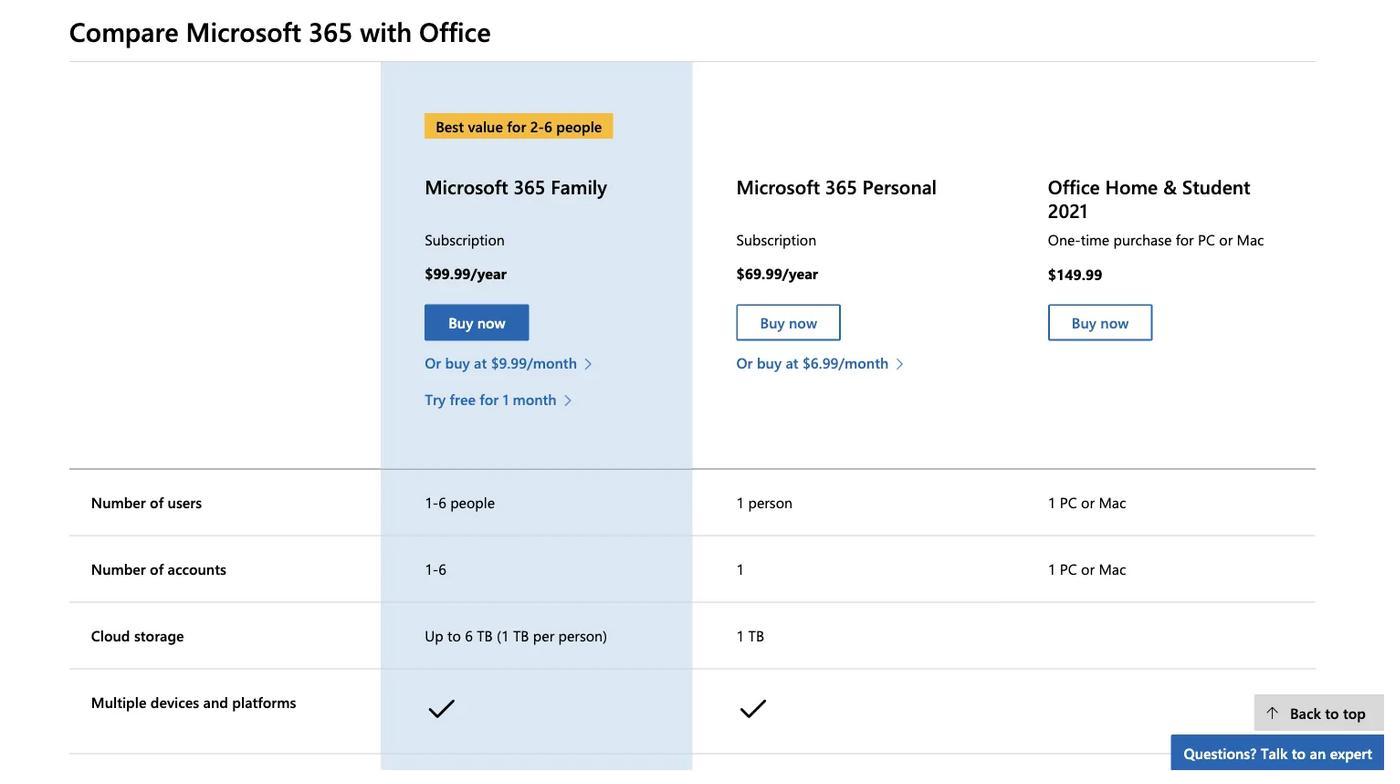 Task type: vqa. For each thing, say whether or not it's contained in the screenshot.
"Try an interactive demo" link
no



Task type: describe. For each thing, give the bounding box(es) containing it.
person
[[748, 493, 793, 512]]

$6.99/month
[[803, 353, 889, 373]]

0 horizontal spatial buy
[[448, 313, 473, 333]]

mac inside office home & student 2021 one-time purchase for pc or mac
[[1237, 230, 1264, 250]]

number for number of accounts
[[91, 559, 146, 579]]

6 up up
[[438, 559, 446, 579]]

compare
[[69, 13, 179, 49]]

0 horizontal spatial 365
[[309, 13, 353, 49]]

(1
[[497, 626, 509, 646]]

1- for 1-6 people
[[425, 493, 438, 512]]

mac for 1
[[1099, 559, 1126, 579]]

or inside office home & student 2021 one-time purchase for pc or mac
[[1219, 230, 1233, 250]]

back to top
[[1290, 703, 1366, 723]]

to for up
[[447, 626, 461, 646]]

1 person
[[736, 493, 793, 512]]

for for month
[[480, 390, 499, 409]]

student
[[1182, 174, 1251, 200]]

home
[[1105, 174, 1158, 200]]

$99.99/year
[[425, 264, 507, 284]]

or buy at $6.99/month button
[[736, 352, 913, 374]]

2 tb from the left
[[513, 626, 529, 646]]

users
[[168, 493, 202, 512]]

1 horizontal spatial buy
[[760, 313, 785, 333]]

office inside office home & student 2021 one-time purchase for pc or mac
[[1048, 174, 1100, 200]]

personal
[[862, 174, 937, 200]]

1- for 1-6
[[425, 559, 438, 579]]

multiple devices and platforms
[[91, 693, 296, 712]]

or buy at $6.99/month
[[736, 353, 889, 373]]

1 tb from the left
[[477, 626, 493, 646]]

back to top link
[[1254, 695, 1385, 731]]

1 included image from the left
[[425, 689, 465, 734]]

microsoft 365 personal
[[736, 174, 937, 200]]

$149.99
[[1048, 264, 1102, 284]]

at for subscription
[[786, 353, 799, 373]]

purchase
[[1114, 230, 1172, 250]]

to for back
[[1325, 703, 1339, 723]]

0 horizontal spatial people
[[450, 493, 495, 512]]

&
[[1163, 174, 1177, 200]]

microsoft for microsoft 365 family
[[425, 174, 508, 200]]

or buy at $9.99/month button
[[425, 352, 602, 374]]

office home & student 2021 one-time purchase for pc or mac
[[1048, 174, 1264, 250]]

1-6 people
[[425, 493, 495, 512]]

family
[[551, 174, 607, 200]]

questions? talk to an expert button
[[1171, 735, 1385, 772]]

1 horizontal spatial buy now
[[760, 313, 817, 333]]

1 pc or mac for 1
[[1048, 559, 1126, 579]]

one-
[[1048, 230, 1081, 250]]

1-6
[[425, 559, 446, 579]]

number of accounts
[[91, 559, 226, 579]]

multiple
[[91, 693, 146, 712]]

platforms
[[232, 693, 296, 712]]

top
[[1343, 703, 1366, 723]]

2 included image from the left
[[736, 689, 777, 734]]

best
[[436, 116, 464, 136]]

for for 6
[[507, 116, 526, 136]]

pc for 1
[[1060, 559, 1077, 579]]

6 right the value
[[544, 116, 552, 136]]

1 subscription from the left
[[425, 230, 505, 249]]

2 subscription from the left
[[736, 230, 816, 249]]

up to 6 tb (1 tb per person)
[[425, 626, 607, 646]]

microsoft 365 family
[[425, 174, 607, 200]]

value
[[468, 116, 503, 136]]

of for users
[[150, 493, 164, 512]]

2021
[[1048, 197, 1088, 223]]



Task type: locate. For each thing, give the bounding box(es) containing it.
to
[[447, 626, 461, 646], [1325, 703, 1339, 723], [1292, 743, 1306, 763]]

up
[[425, 626, 443, 646]]

2 vertical spatial or
[[1081, 559, 1095, 579]]

mac
[[1237, 230, 1264, 250], [1099, 493, 1126, 512], [1099, 559, 1126, 579]]

0 horizontal spatial office
[[419, 13, 491, 49]]

0 horizontal spatial or
[[425, 353, 441, 373]]

buy now down $149.99
[[1072, 313, 1129, 333]]

try
[[425, 390, 446, 409]]

0 horizontal spatial now
[[477, 313, 506, 333]]

or buy at $9.99/month
[[425, 353, 577, 373]]

subscription up the $99.99/year at the top
[[425, 230, 505, 249]]

buy inside button
[[445, 353, 470, 373]]

or for 1
[[1081, 559, 1095, 579]]

included image down up
[[425, 689, 465, 734]]

best value for 2-6 people
[[436, 116, 602, 136]]

mac for 1 person
[[1099, 493, 1126, 512]]

365 for microsoft 365 family
[[514, 174, 546, 200]]

0 horizontal spatial buy
[[445, 353, 470, 373]]

1 1- from the top
[[425, 493, 438, 512]]

with
[[360, 13, 412, 49]]

365 left with
[[309, 13, 353, 49]]

storage
[[134, 626, 184, 646]]

buy now
[[448, 313, 506, 333], [760, 313, 817, 333], [1072, 313, 1129, 333]]

questions?
[[1184, 743, 1257, 763]]

and
[[203, 693, 228, 712]]

questions? talk to an expert
[[1184, 743, 1372, 763]]

buy down the $99.99/year at the top
[[448, 313, 473, 333]]

or
[[1219, 230, 1233, 250], [1081, 493, 1095, 512], [1081, 559, 1095, 579]]

1 vertical spatial 1 pc or mac
[[1048, 559, 1126, 579]]

included image down 1 tb
[[736, 689, 777, 734]]

2 horizontal spatial microsoft
[[736, 174, 820, 200]]

0 vertical spatial office
[[419, 13, 491, 49]]

2 horizontal spatial buy now link
[[1048, 305, 1153, 342]]

2 or from the left
[[736, 353, 753, 373]]

for right the purchase
[[1176, 230, 1194, 250]]

number of users
[[91, 493, 202, 512]]

subscription
[[425, 230, 505, 249], [736, 230, 816, 249]]

1 horizontal spatial for
[[507, 116, 526, 136]]

2 vertical spatial pc
[[1060, 559, 1077, 579]]

an
[[1310, 743, 1326, 763]]

now up or buy at $9.99/month in the top left of the page
[[477, 313, 506, 333]]

1
[[503, 390, 509, 409], [736, 493, 744, 512], [1048, 493, 1056, 512], [736, 559, 744, 579], [1048, 559, 1056, 579], [736, 626, 744, 646]]

0 vertical spatial 1 pc or mac
[[1048, 493, 1126, 512]]

2 at from the left
[[786, 353, 799, 373]]

microsoft for microsoft 365 personal
[[736, 174, 820, 200]]

back
[[1290, 703, 1321, 723]]

at up try free for 1 month
[[474, 353, 487, 373]]

1 vertical spatial number
[[91, 559, 146, 579]]

talk
[[1261, 743, 1288, 763]]

1 vertical spatial people
[[450, 493, 495, 512]]

pc
[[1198, 230, 1215, 250], [1060, 493, 1077, 512], [1060, 559, 1077, 579]]

0 horizontal spatial for
[[480, 390, 499, 409]]

1 vertical spatial of
[[150, 559, 164, 579]]

0 vertical spatial for
[[507, 116, 526, 136]]

office right with
[[419, 13, 491, 49]]

accounts
[[168, 559, 226, 579]]

tb
[[477, 626, 493, 646], [513, 626, 529, 646], [748, 626, 764, 646]]

devices
[[151, 693, 199, 712]]

0 horizontal spatial microsoft
[[186, 13, 301, 49]]

free
[[450, 390, 476, 409]]

pc for 1 person
[[1060, 493, 1077, 512]]

0 vertical spatial of
[[150, 493, 164, 512]]

buy down $149.99
[[1072, 313, 1097, 333]]

1 horizontal spatial tb
[[513, 626, 529, 646]]

buy for microsoft 365 family
[[445, 353, 470, 373]]

cloud
[[91, 626, 130, 646]]

at
[[474, 353, 487, 373], [786, 353, 799, 373]]

to inside dropdown button
[[1292, 743, 1306, 763]]

1 at from the left
[[474, 353, 487, 373]]

6 up 1-6
[[438, 493, 446, 512]]

1 horizontal spatial subscription
[[736, 230, 816, 249]]

to right up
[[447, 626, 461, 646]]

of
[[150, 493, 164, 512], [150, 559, 164, 579]]

or for subscription
[[736, 353, 753, 373]]

1 vertical spatial mac
[[1099, 493, 1126, 512]]

now
[[477, 313, 506, 333], [789, 313, 817, 333], [1101, 313, 1129, 333]]

time
[[1081, 230, 1110, 250]]

number for number of users
[[91, 493, 146, 512]]

1 horizontal spatial at
[[786, 353, 799, 373]]

try free for 1 month
[[425, 390, 557, 409]]

for left 2-
[[507, 116, 526, 136]]

at inside button
[[786, 353, 799, 373]]

1- up up
[[425, 559, 438, 579]]

6 left (1 at the bottom left
[[465, 626, 473, 646]]

1 pc or mac
[[1048, 493, 1126, 512], [1048, 559, 1126, 579]]

buy down $69.99/year
[[760, 313, 785, 333]]

2 buy from the left
[[757, 353, 782, 373]]

for inside office home & student 2021 one-time purchase for pc or mac
[[1176, 230, 1194, 250]]

person)
[[558, 626, 607, 646]]

number left users
[[91, 493, 146, 512]]

1 vertical spatial office
[[1048, 174, 1100, 200]]

2 horizontal spatial 365
[[825, 174, 857, 200]]

to left an
[[1292, 743, 1306, 763]]

2 horizontal spatial tb
[[748, 626, 764, 646]]

try free for 1 month link
[[425, 389, 581, 411]]

1 buy from the left
[[445, 353, 470, 373]]

0 vertical spatial 1-
[[425, 493, 438, 512]]

1 of from the top
[[150, 493, 164, 512]]

cloud storage
[[91, 626, 184, 646]]

2 horizontal spatial buy now
[[1072, 313, 1129, 333]]

at inside button
[[474, 353, 487, 373]]

number
[[91, 493, 146, 512], [91, 559, 146, 579]]

1 horizontal spatial people
[[556, 116, 602, 136]]

1 horizontal spatial buy now link
[[736, 305, 841, 341]]

buy now up or buy at $9.99/month in the top left of the page
[[448, 313, 506, 333]]

at left $6.99/month
[[786, 353, 799, 373]]

1 horizontal spatial included image
[[736, 689, 777, 734]]

6
[[544, 116, 552, 136], [438, 493, 446, 512], [438, 559, 446, 579], [465, 626, 473, 646]]

0 vertical spatial people
[[556, 116, 602, 136]]

buy up free
[[445, 353, 470, 373]]

1 vertical spatial or
[[1081, 493, 1095, 512]]

buy for subscription
[[757, 353, 782, 373]]

1 or from the left
[[425, 353, 441, 373]]

0 vertical spatial number
[[91, 493, 146, 512]]

2 horizontal spatial for
[[1176, 230, 1194, 250]]

or for microsoft 365 family
[[425, 353, 441, 373]]

365 left personal
[[825, 174, 857, 200]]

or
[[425, 353, 441, 373], [736, 353, 753, 373]]

1 vertical spatial for
[[1176, 230, 1194, 250]]

people
[[556, 116, 602, 136], [450, 493, 495, 512]]

subscription up $69.99/year
[[736, 230, 816, 249]]

1 horizontal spatial buy
[[757, 353, 782, 373]]

buy inside button
[[757, 353, 782, 373]]

or for 1 person
[[1081, 493, 1095, 512]]

2 vertical spatial for
[[480, 390, 499, 409]]

2 horizontal spatial buy
[[1072, 313, 1097, 333]]

365
[[309, 13, 353, 49], [514, 174, 546, 200], [825, 174, 857, 200]]

1 horizontal spatial office
[[1048, 174, 1100, 200]]

buy
[[448, 313, 473, 333], [760, 313, 785, 333], [1072, 313, 1097, 333]]

1 horizontal spatial or
[[736, 353, 753, 373]]

per
[[533, 626, 554, 646]]

2-
[[530, 116, 544, 136]]

of for accounts
[[150, 559, 164, 579]]

0 horizontal spatial subscription
[[425, 230, 505, 249]]

office up one-
[[1048, 174, 1100, 200]]

0 horizontal spatial included image
[[425, 689, 465, 734]]

0 horizontal spatial buy now link
[[425, 305, 529, 341]]

buy now link up or buy at $9.99/month in the top left of the page
[[425, 305, 529, 341]]

2 horizontal spatial to
[[1325, 703, 1339, 723]]

0 vertical spatial mac
[[1237, 230, 1264, 250]]

2 1 pc or mac from the top
[[1048, 559, 1126, 579]]

1 vertical spatial to
[[1325, 703, 1339, 723]]

office
[[419, 13, 491, 49], [1048, 174, 1100, 200]]

of left the 'accounts'
[[150, 559, 164, 579]]

0 horizontal spatial at
[[474, 353, 487, 373]]

now up or buy at $6.99/month
[[789, 313, 817, 333]]

for
[[507, 116, 526, 136], [1176, 230, 1194, 250], [480, 390, 499, 409]]

2 horizontal spatial now
[[1101, 313, 1129, 333]]

0 horizontal spatial to
[[447, 626, 461, 646]]

1 horizontal spatial now
[[789, 313, 817, 333]]

pc inside office home & student 2021 one-time purchase for pc or mac
[[1198, 230, 1215, 250]]

2 number from the top
[[91, 559, 146, 579]]

at for microsoft 365 family
[[474, 353, 487, 373]]

1 horizontal spatial microsoft
[[425, 174, 508, 200]]

buy now up or buy at $6.99/month
[[760, 313, 817, 333]]

1 1 pc or mac from the top
[[1048, 493, 1126, 512]]

included image
[[425, 689, 465, 734], [736, 689, 777, 734]]

1 horizontal spatial to
[[1292, 743, 1306, 763]]

1 vertical spatial 1-
[[425, 559, 438, 579]]

buy now link down $149.99
[[1048, 305, 1153, 342]]

0 horizontal spatial tb
[[477, 626, 493, 646]]

month
[[513, 390, 557, 409]]

buy left $6.99/month
[[757, 353, 782, 373]]

1-
[[425, 493, 438, 512], [425, 559, 438, 579]]

buy now link
[[425, 305, 529, 341], [736, 305, 841, 341], [1048, 305, 1153, 342]]

1 pc or mac for 1 person
[[1048, 493, 1126, 512]]

0 vertical spatial pc
[[1198, 230, 1215, 250]]

1 number from the top
[[91, 493, 146, 512]]

2 of from the top
[[150, 559, 164, 579]]

buy now link up or buy at $6.99/month
[[736, 305, 841, 341]]

365 for microsoft 365 personal
[[825, 174, 857, 200]]

now down $149.99
[[1101, 313, 1129, 333]]

buy
[[445, 353, 470, 373], [757, 353, 782, 373]]

0 vertical spatial to
[[447, 626, 461, 646]]

for right free
[[480, 390, 499, 409]]

0 horizontal spatial buy now
[[448, 313, 506, 333]]

1- up 1-6
[[425, 493, 438, 512]]

2 vertical spatial to
[[1292, 743, 1306, 763]]

$69.99/year
[[736, 264, 818, 284]]

compare microsoft 365 with office
[[69, 13, 491, 49]]

1 vertical spatial pc
[[1060, 493, 1077, 512]]

expert
[[1330, 743, 1372, 763]]

3 tb from the left
[[748, 626, 764, 646]]

of left users
[[150, 493, 164, 512]]

1 horizontal spatial 365
[[514, 174, 546, 200]]

365 left family
[[514, 174, 546, 200]]

or inside button
[[736, 353, 753, 373]]

or inside button
[[425, 353, 441, 373]]

to left top
[[1325, 703, 1339, 723]]

1 tb
[[736, 626, 764, 646]]

2 1- from the top
[[425, 559, 438, 579]]

$9.99/month
[[491, 353, 577, 373]]

2 vertical spatial mac
[[1099, 559, 1126, 579]]

microsoft
[[186, 13, 301, 49], [425, 174, 508, 200], [736, 174, 820, 200]]

0 vertical spatial or
[[1219, 230, 1233, 250]]

number up 'cloud'
[[91, 559, 146, 579]]



